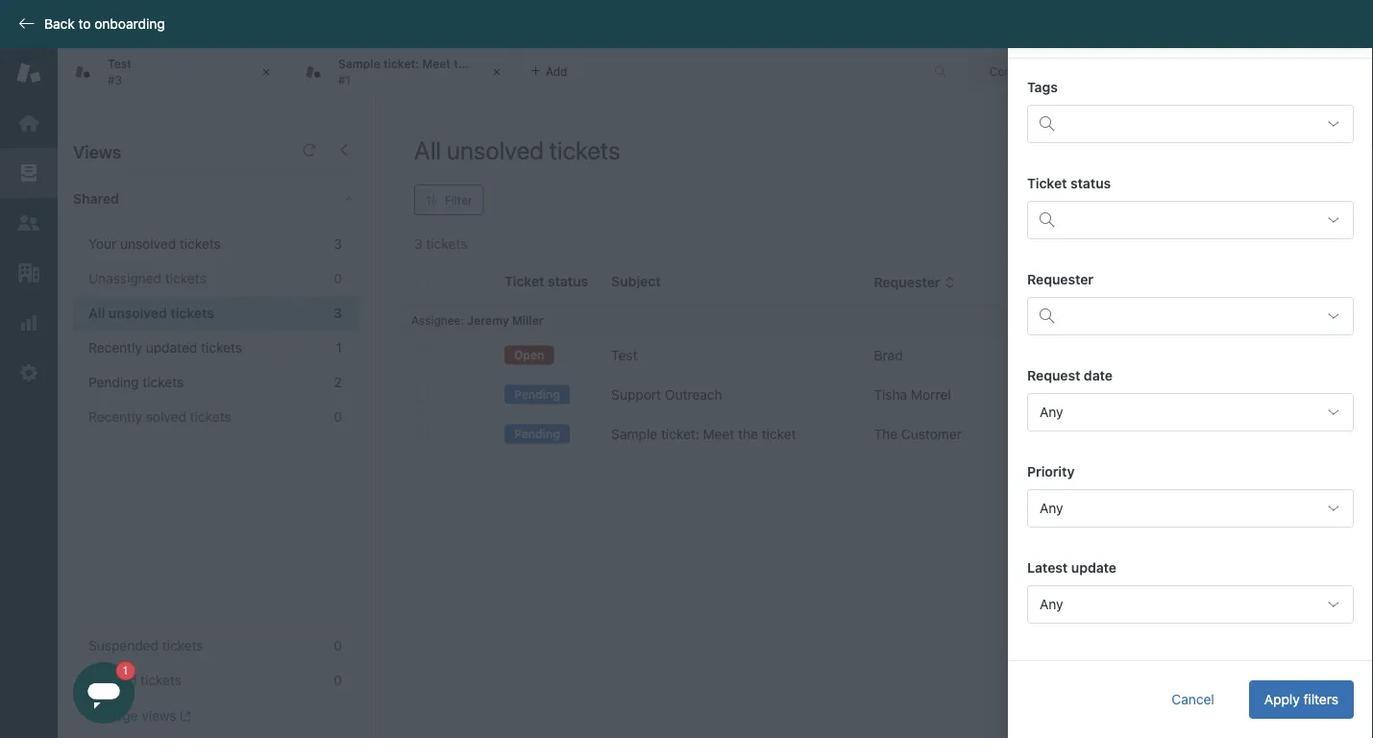 Task type: describe. For each thing, give the bounding box(es) containing it.
shared button
[[58, 170, 324, 228]]

filters
[[1304, 691, 1339, 707]]

1 horizontal spatial all
[[414, 135, 441, 164]]

recently updated tickets
[[88, 340, 242, 356]]

outreach
[[665, 387, 722, 403]]

deleted
[[88, 672, 137, 688]]

apply filters
[[1264, 691, 1339, 707]]

0 for deleted tickets
[[334, 672, 342, 688]]

refresh views pane image
[[302, 142, 317, 158]]

sample ticket: meet the ticket
[[611, 426, 796, 442]]

yesterday
[[1245, 426, 1307, 442]]

oct
[[1014, 426, 1037, 442]]

row containing support outreach
[[400, 375, 1359, 415]]

ticket
[[1027, 175, 1067, 191]]

row containing sample ticket: meet the ticket
[[400, 415, 1359, 454]]

row containing test
[[400, 336, 1359, 375]]

0 for recently solved tickets
[[334, 409, 342, 425]]

solved
[[146, 409, 186, 425]]

09:26
[[1310, 426, 1347, 442]]

low for oct 18
[[1137, 426, 1162, 442]]

requester inside button
[[874, 274, 940, 290]]

recently for recently updated tickets
[[88, 340, 142, 356]]

customer
[[901, 426, 962, 442]]

unassigned
[[88, 271, 161, 286]]

recently solved tickets
[[88, 409, 231, 425]]

2 08:26 from the left
[[1307, 387, 1344, 403]]

yesterday 09:26
[[1245, 426, 1347, 442]]

shared heading
[[58, 170, 375, 228]]

request date
[[1027, 368, 1113, 383]]

oct 18
[[1014, 426, 1055, 442]]

back to onboarding
[[44, 16, 165, 32]]

get started image
[[16, 111, 41, 136]]

customers image
[[16, 210, 41, 235]]

2 vertical spatial unsolved
[[108, 305, 167, 321]]

requester inside filter dialog
[[1027, 271, 1094, 287]]

pending for support outreach
[[514, 388, 560, 401]]

conversations button
[[969, 56, 1111, 87]]

update
[[1071, 560, 1117, 576]]

any for request date
[[1040, 404, 1063, 420]]

suspended tickets
[[88, 638, 203, 654]]

1 thursday 08:26 from the left
[[1014, 387, 1113, 403]]

tab containing sample ticket: meet the ticket
[[288, 48, 519, 96]]

to
[[78, 16, 91, 32]]

0 for unassigned tickets
[[334, 271, 342, 286]]

#3
[[108, 73, 122, 86]]

latest update
[[1027, 560, 1117, 576]]

pending tickets
[[88, 374, 184, 390]]

views
[[73, 141, 121, 162]]

the for sample ticket: meet the ticket
[[738, 426, 758, 442]]

unassigned tickets
[[88, 271, 206, 286]]

tisha
[[874, 387, 907, 403]]

zendesk support image
[[16, 61, 41, 86]]

pending for sample ticket: meet the ticket
[[514, 427, 560, 440]]

ticket for sample ticket: meet the ticket #1
[[475, 57, 507, 71]]

3 for all unsolved tickets
[[333, 305, 342, 321]]

manage
[[88, 708, 138, 724]]

0 vertical spatial unsolved
[[447, 135, 544, 164]]

2 thursday 08:26 from the left
[[1245, 387, 1344, 403]]

#1
[[338, 73, 351, 86]]

1 thursday from the left
[[1014, 387, 1072, 403]]

test for test
[[611, 347, 638, 363]]

requested button
[[1014, 274, 1099, 291]]

latest
[[1027, 560, 1068, 576]]

status
[[1071, 175, 1111, 191]]

manage views
[[88, 708, 176, 724]]

requested
[[1014, 274, 1083, 290]]

ticket: for sample ticket: meet the ticket #1
[[383, 57, 419, 71]]

ticket: for sample ticket: meet the ticket
[[661, 426, 699, 442]]

main element
[[0, 48, 58, 738]]

conversations
[[990, 65, 1067, 78]]

updated
[[146, 340, 197, 356]]

sample for sample ticket: meet the ticket #1
[[338, 57, 380, 71]]

morrel
[[911, 387, 951, 403]]

any for latest update
[[1040, 596, 1063, 612]]

your
[[88, 236, 116, 252]]

ticket status element
[[1027, 201, 1354, 239]]

assignee:
[[411, 313, 464, 327]]

priority
[[1027, 464, 1075, 480]]



Task type: locate. For each thing, give the bounding box(es) containing it.
0 horizontal spatial ticket:
[[383, 57, 419, 71]]

all
[[414, 135, 441, 164], [88, 305, 105, 321]]

jeremy
[[467, 313, 509, 327]]

any field for date
[[1027, 393, 1354, 431]]

08:26 down date
[[1076, 387, 1113, 403]]

1 recently from the top
[[88, 340, 142, 356]]

1 horizontal spatial ticket
[[762, 426, 796, 442]]

0 vertical spatial meet
[[422, 57, 451, 71]]

back to onboarding link
[[0, 15, 175, 33]]

deleted tickets
[[88, 672, 182, 688]]

views image
[[16, 160, 41, 185]]

3 up 1
[[333, 305, 342, 321]]

2 vertical spatial any field
[[1027, 585, 1354, 624]]

0 vertical spatial the
[[454, 57, 472, 71]]

subject
[[611, 273, 661, 289]]

unsolved up filter
[[447, 135, 544, 164]]

1 08:26 from the left
[[1076, 387, 1113, 403]]

your unsolved tickets
[[88, 236, 221, 252]]

3 for your unsolved tickets
[[334, 236, 342, 252]]

0
[[334, 271, 342, 286], [334, 409, 342, 425], [334, 638, 342, 654], [334, 672, 342, 688]]

ticket:
[[383, 57, 419, 71], [661, 426, 699, 442]]

tags element
[[1027, 105, 1354, 143]]

meet for sample ticket: meet the ticket
[[703, 426, 735, 442]]

0 vertical spatial any
[[1040, 404, 1063, 420]]

2 3 from the top
[[333, 305, 342, 321]]

sample ticket: meet the ticket link
[[611, 425, 796, 444]]

thursday
[[1014, 387, 1072, 403], [1245, 387, 1303, 403]]

any down latest
[[1040, 596, 1063, 612]]

0 for suspended tickets
[[334, 638, 342, 654]]

3 any from the top
[[1040, 596, 1063, 612]]

filter
[[445, 193, 472, 207]]

1 low from the top
[[1137, 387, 1162, 403]]

0 horizontal spatial thursday
[[1014, 387, 1072, 403]]

recently for recently solved tickets
[[88, 409, 142, 425]]

support outreach link
[[611, 385, 722, 405]]

2 close image from the left
[[487, 62, 506, 82]]

1 vertical spatial the
[[738, 426, 758, 442]]

close image for test
[[257, 62, 276, 82]]

(opens in a new tab) image
[[176, 710, 191, 722]]

0 vertical spatial all unsolved tickets
[[414, 135, 620, 164]]

sample for sample ticket: meet the ticket
[[611, 426, 658, 442]]

1 vertical spatial unsolved
[[120, 236, 176, 252]]

recently down pending tickets
[[88, 409, 142, 425]]

apply
[[1264, 691, 1300, 707]]

0 horizontal spatial thursday 08:26
[[1014, 387, 1113, 403]]

1 horizontal spatial test
[[611, 347, 638, 363]]

back
[[44, 16, 75, 32]]

any up 18
[[1040, 404, 1063, 420]]

0 horizontal spatial all unsolved tickets
[[88, 305, 214, 321]]

3 down collapse views pane icon
[[334, 236, 342, 252]]

1 vertical spatial 3
[[333, 305, 342, 321]]

1 horizontal spatial meet
[[703, 426, 735, 442]]

thursday 08:26 up yesterday 09:26 at the bottom of page
[[1245, 387, 1344, 403]]

tabs tab list
[[58, 48, 914, 96]]

the inside 'link'
[[738, 426, 758, 442]]

1 vertical spatial any
[[1040, 500, 1063, 516]]

tab
[[58, 48, 288, 96], [288, 48, 519, 96]]

0 vertical spatial ticket
[[475, 57, 507, 71]]

1 horizontal spatial all unsolved tickets
[[414, 135, 620, 164]]

0 horizontal spatial test
[[108, 57, 132, 71]]

sample up #1
[[338, 57, 380, 71]]

1 vertical spatial sample
[[611, 426, 658, 442]]

1 vertical spatial meet
[[703, 426, 735, 442]]

requester button
[[874, 274, 956, 291]]

all unsolved tickets down unassigned tickets
[[88, 305, 214, 321]]

thursday 08:26
[[1014, 387, 1113, 403], [1245, 387, 1344, 403]]

1 horizontal spatial thursday 08:26
[[1245, 387, 1344, 403]]

thursday 08:26 down request date
[[1014, 387, 1113, 403]]

close image
[[257, 62, 276, 82], [487, 62, 506, 82]]

2 vertical spatial any
[[1040, 596, 1063, 612]]

ticket inside 'link'
[[762, 426, 796, 442]]

2 thursday from the left
[[1245, 387, 1303, 403]]

filter button
[[414, 185, 484, 215]]

1 vertical spatial ticket:
[[661, 426, 699, 442]]

0 horizontal spatial meet
[[422, 57, 451, 71]]

support
[[611, 387, 661, 403]]

1 vertical spatial all unsolved tickets
[[88, 305, 214, 321]]

any field for update
[[1027, 585, 1354, 624]]

tags
[[1027, 79, 1058, 95]]

row up tisha
[[400, 336, 1359, 375]]

0 horizontal spatial all
[[88, 305, 105, 321]]

manage views link
[[88, 707, 191, 725]]

2 any field from the top
[[1027, 489, 1354, 528]]

Any field
[[1027, 393, 1354, 431], [1027, 489, 1354, 528], [1027, 585, 1354, 624]]

cancel button
[[1156, 680, 1230, 719]]

0 horizontal spatial sample
[[338, 57, 380, 71]]

1 any from the top
[[1040, 404, 1063, 420]]

support outreach
[[611, 387, 722, 403]]

sample
[[338, 57, 380, 71], [611, 426, 658, 442]]

1 3 from the top
[[334, 236, 342, 252]]

miller
[[512, 313, 544, 327]]

2 tab from the left
[[288, 48, 519, 96]]

cancel
[[1172, 691, 1215, 707]]

meet inside 'link'
[[703, 426, 735, 442]]

0 horizontal spatial close image
[[257, 62, 276, 82]]

2
[[334, 374, 342, 390]]

any for priority
[[1040, 500, 1063, 516]]

row
[[400, 336, 1359, 375], [400, 375, 1359, 415], [400, 415, 1359, 454]]

apply filters button
[[1249, 680, 1354, 719]]

suspended
[[88, 638, 159, 654]]

play
[[1293, 146, 1318, 161]]

any down priority
[[1040, 500, 1063, 516]]

request
[[1027, 368, 1081, 383]]

the for sample ticket: meet the ticket #1
[[454, 57, 472, 71]]

requester element
[[1027, 297, 1354, 335]]

any
[[1040, 404, 1063, 420], [1040, 500, 1063, 516], [1040, 596, 1063, 612]]

1 vertical spatial recently
[[88, 409, 142, 425]]

meet inside the sample ticket: meet the ticket #1
[[422, 57, 451, 71]]

sample inside the sample ticket: meet the ticket #1
[[338, 57, 380, 71]]

2 any from the top
[[1040, 500, 1063, 516]]

0 vertical spatial recently
[[88, 340, 142, 356]]

the customer
[[874, 426, 962, 442]]

test inside tabs tab list
[[108, 57, 132, 71]]

admin image
[[16, 360, 41, 385]]

18
[[1040, 426, 1055, 442]]

0 vertical spatial all
[[414, 135, 441, 164]]

test up #3
[[108, 57, 132, 71]]

test for test #3
[[108, 57, 132, 71]]

row up the
[[400, 375, 1359, 415]]

3 row from the top
[[400, 415, 1359, 454]]

1 close image from the left
[[257, 62, 276, 82]]

1 vertical spatial test
[[611, 347, 638, 363]]

close image for sample ticket: meet the ticket
[[487, 62, 506, 82]]

1 horizontal spatial sample
[[611, 426, 658, 442]]

the
[[874, 426, 898, 442]]

0 vertical spatial low
[[1137, 387, 1162, 403]]

thursday up yesterday
[[1245, 387, 1303, 403]]

low
[[1137, 387, 1162, 403], [1137, 426, 1162, 442]]

pending
[[88, 374, 139, 390], [514, 388, 560, 401], [514, 427, 560, 440]]

unsolved
[[447, 135, 544, 164], [120, 236, 176, 252], [108, 305, 167, 321]]

0 horizontal spatial 08:26
[[1076, 387, 1113, 403]]

ticket inside the sample ticket: meet the ticket #1
[[475, 57, 507, 71]]

1
[[336, 340, 342, 356]]

tisha morrel
[[874, 387, 951, 403]]

unsolved down unassigned tickets
[[108, 305, 167, 321]]

brad
[[874, 347, 903, 363]]

filter dialog
[[1008, 0, 1373, 738]]

0 horizontal spatial requester
[[874, 274, 940, 290]]

the
[[454, 57, 472, 71], [738, 426, 758, 442]]

1 horizontal spatial 08:26
[[1307, 387, 1344, 403]]

1 vertical spatial low
[[1137, 426, 1162, 442]]

ticket for sample ticket: meet the ticket
[[762, 426, 796, 442]]

all unsolved tickets
[[414, 135, 620, 164], [88, 305, 214, 321]]

sample inside 'link'
[[611, 426, 658, 442]]

requester
[[1027, 271, 1094, 287], [874, 274, 940, 290]]

all unsolved tickets up filter
[[414, 135, 620, 164]]

meet for sample ticket: meet the ticket #1
[[422, 57, 451, 71]]

views
[[142, 708, 176, 724]]

2 low from the top
[[1137, 426, 1162, 442]]

collapse views pane image
[[336, 142, 352, 158]]

reporting image
[[16, 310, 41, 335]]

0 vertical spatial 3
[[334, 236, 342, 252]]

1 row from the top
[[400, 336, 1359, 375]]

sample ticket: meet the ticket #1
[[338, 57, 507, 86]]

ticket
[[475, 57, 507, 71], [762, 426, 796, 442]]

organizations image
[[16, 260, 41, 285]]

play button
[[1253, 135, 1335, 173]]

test #3
[[108, 57, 132, 86]]

0 vertical spatial sample
[[338, 57, 380, 71]]

sample down "support"
[[611, 426, 658, 442]]

test up "support"
[[611, 347, 638, 363]]

0 vertical spatial ticket:
[[383, 57, 419, 71]]

1 any field from the top
[[1027, 393, 1354, 431]]

08:26 up 09:26
[[1307, 387, 1344, 403]]

1 0 from the top
[[334, 271, 342, 286]]

0 horizontal spatial ticket
[[475, 57, 507, 71]]

all up filter button
[[414, 135, 441, 164]]

3
[[334, 236, 342, 252], [333, 305, 342, 321]]

3 any field from the top
[[1027, 585, 1354, 624]]

1 horizontal spatial close image
[[487, 62, 506, 82]]

2 recently from the top
[[88, 409, 142, 425]]

0 horizontal spatial the
[[454, 57, 472, 71]]

assignee: jeremy miller
[[411, 313, 544, 327]]

thursday down request
[[1014, 387, 1072, 403]]

test
[[108, 57, 132, 71], [611, 347, 638, 363]]

0 vertical spatial test
[[108, 57, 132, 71]]

onboarding
[[94, 16, 165, 32]]

1 tab from the left
[[58, 48, 288, 96]]

the inside the sample ticket: meet the ticket #1
[[454, 57, 472, 71]]

ticket: inside 'link'
[[661, 426, 699, 442]]

meet
[[422, 57, 451, 71], [703, 426, 735, 442]]

1 horizontal spatial thursday
[[1245, 387, 1303, 403]]

open
[[514, 348, 544, 362]]

date
[[1084, 368, 1113, 383]]

test link
[[611, 346, 638, 365]]

row down tisha
[[400, 415, 1359, 454]]

1 horizontal spatial requester
[[1027, 271, 1094, 287]]

1 vertical spatial ticket
[[762, 426, 796, 442]]

3 0 from the top
[[334, 638, 342, 654]]

1 horizontal spatial the
[[738, 426, 758, 442]]

1 horizontal spatial ticket:
[[661, 426, 699, 442]]

tab containing test
[[58, 48, 288, 96]]

1 vertical spatial all
[[88, 305, 105, 321]]

1 vertical spatial any field
[[1027, 489, 1354, 528]]

2 row from the top
[[400, 375, 1359, 415]]

unsolved up unassigned tickets
[[120, 236, 176, 252]]

shared
[[73, 191, 119, 207]]

4 0 from the top
[[334, 672, 342, 688]]

0 vertical spatial any field
[[1027, 393, 1354, 431]]

recently
[[88, 340, 142, 356], [88, 409, 142, 425]]

all down unassigned
[[88, 305, 105, 321]]

ticket: inside the sample ticket: meet the ticket #1
[[383, 57, 419, 71]]

08:26
[[1076, 387, 1113, 403], [1307, 387, 1344, 403]]

recently up pending tickets
[[88, 340, 142, 356]]

2 0 from the top
[[334, 409, 342, 425]]

low for thursday 08:26
[[1137, 387, 1162, 403]]

ticket status
[[1027, 175, 1111, 191]]

tickets
[[549, 135, 620, 164], [180, 236, 221, 252], [165, 271, 206, 286], [170, 305, 214, 321], [201, 340, 242, 356], [143, 374, 184, 390], [190, 409, 231, 425], [162, 638, 203, 654], [140, 672, 182, 688]]



Task type: vqa. For each thing, say whether or not it's contained in the screenshot.
Unassigned
yes



